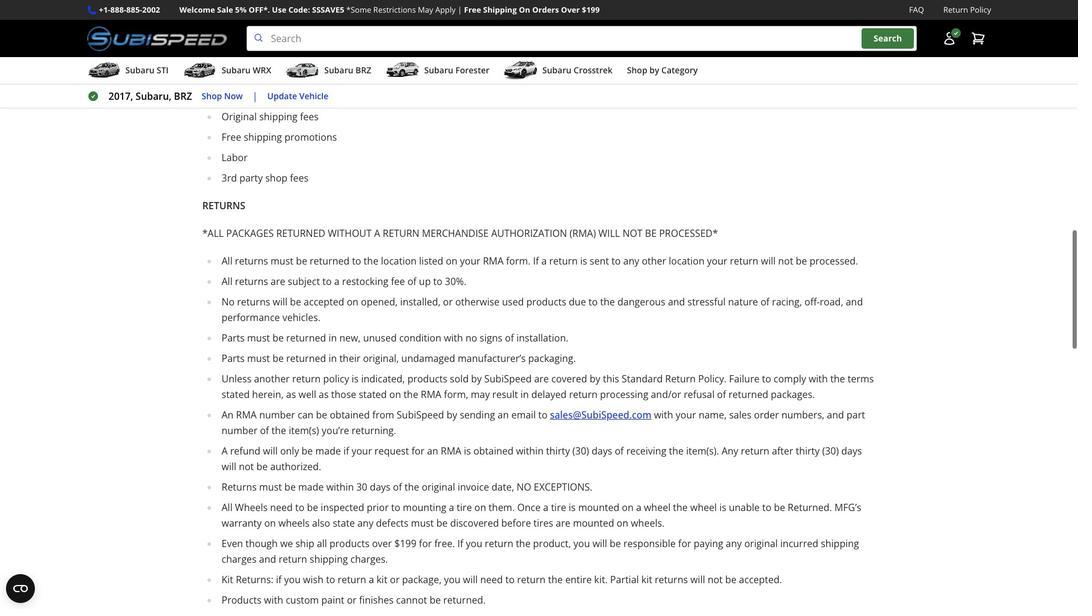 Task type: describe. For each thing, give the bounding box(es) containing it.
be down 'authorized.'
[[285, 481, 296, 494]]

will down paying
[[691, 574, 706, 587]]

on up wheels.
[[622, 501, 634, 515]]

all for all wheels need to be inspected prior to mounting a tire on them. once a tire is mounted on a wheel the wheel is unable to be returned. mfg's warranty on wheels also state any defects must be discovered before tires are mounted on wheels.
[[222, 501, 233, 515]]

must up subject
[[271, 255, 294, 268]]

may
[[471, 388, 490, 401]]

unless another return policy is indicated, products sold by subispeed are covered by this standard return policy. failure to comply with the terms stated herein, as well as those stated on the rma form, may result in delayed return processing and/or refusal of returned packages.
[[222, 373, 875, 401]]

return inside unless another return policy is indicated, products sold by subispeed are covered by this standard return policy. failure to comply with the terms stated herein, as well as those stated on the rma form, may result in delayed return processing and/or refusal of returned packages.
[[666, 373, 696, 386]]

be up another
[[273, 352, 284, 365]]

the down indicated,
[[404, 388, 419, 401]]

and left stressful
[[668, 296, 686, 309]]

2 kit from the left
[[642, 574, 653, 587]]

be up "also" at the bottom left of the page
[[307, 501, 318, 515]]

finishes
[[359, 594, 394, 607]]

performance
[[222, 311, 280, 324]]

a down charges.
[[369, 574, 374, 587]]

package,
[[402, 574, 442, 587]]

to up restocking
[[352, 255, 361, 268]]

a inside a refund will only be made if your request for an rma is obtained within thirty (30) days of receiving the item(s). any return after thirty (30) days will not be authorized.
[[222, 445, 228, 458]]

returned down vehicles.
[[286, 332, 326, 345]]

2017, subaru, brz
[[109, 90, 192, 103]]

inspected
[[321, 501, 364, 515]]

(rma)
[[570, 227, 596, 240]]

be up the free.
[[437, 517, 448, 530]]

888-
[[110, 4, 126, 15]]

must for parts must be returned in new, unused condition with no signs of installation.
[[247, 332, 270, 345]]

open widget image
[[6, 575, 35, 604]]

be left returned.
[[775, 501, 786, 515]]

returned inside unless another return policy is indicated, products sold by subispeed are covered by this standard return policy. failure to comply with the terms stated herein, as well as those stated on the rma form, may result in delayed return processing and/or refusal of returned packages.
[[729, 388, 769, 401]]

2 stated from the left
[[359, 388, 387, 401]]

are inside "all wheels need to be inspected prior to mounting a tire on them. once a tire is mounted on a wheel the wheel is unable to be returned. mfg's warranty on wheels also state any defects must be discovered before tires are mounted on wheels."
[[556, 517, 571, 530]]

deliveries
[[289, 12, 331, 25]]

kit returns: if you wish to return a kit or package, you will need to return the entire kit. partial kit returns will not be accepted.
[[222, 574, 783, 587]]

with down returns:
[[264, 594, 283, 607]]

before inside "all wheels need to be inspected prior to mounting a tire on them. once a tire is mounted on a wheel the wheel is unable to be returned. mfg's warranty on wheels also state any defects must be discovered before tires are mounted on wheels."
[[502, 517, 531, 530]]

parts for parts must be returned in new, unused condition with no signs of installation.
[[222, 332, 245, 345]]

code:
[[289, 4, 310, 15]]

shop by category
[[627, 64, 698, 76]]

shop now
[[202, 90, 243, 102]]

be right can
[[316, 409, 328, 422]]

return up products with custom paint or finishes cannot be returned.
[[338, 574, 366, 587]]

and right road,
[[846, 296, 864, 309]]

and/or
[[651, 388, 682, 401]]

of right 30
[[393, 481, 402, 494]]

include
[[259, 83, 291, 96]]

a up wheels.
[[637, 501, 642, 515]]

rma left form.
[[483, 255, 504, 268]]

the up "package"
[[347, 12, 362, 25]]

3
[[630, 12, 636, 25]]

1 tire from the left
[[457, 501, 472, 515]]

no returns will be accepted on opened, installed, or otherwise used products due to the dangerous and stressful nature of racing, off-road, and performance vehicles.
[[222, 296, 864, 324]]

of inside unless another return policy is indicated, products sold by subispeed are covered by this standard return policy. failure to comply with the terms stated herein, as well as those stated on the rma form, may result in delayed return processing and/or refusal of returned packages.
[[718, 388, 727, 401]]

in left new,
[[329, 332, 337, 345]]

you down discovered
[[466, 537, 483, 551]]

day
[[680, 12, 696, 25]]

your inside a refund will only be made if your request for an rma is obtained within thirty (30) days of receiving the item(s). any return after thirty (30) days will not be authorized.
[[352, 445, 372, 458]]

merchandise
[[422, 227, 489, 240]]

comply
[[774, 373, 807, 386]]

delayed
[[532, 388, 567, 401]]

an for rma
[[427, 445, 439, 458]]

0 horizontal spatial days
[[370, 481, 391, 494]]

to inside to account for late deliveries by the carrier, or errors in delivery, the shipping carrier requires a 3 business day waiting period before allowing customer service to file a missing package claim.
[[281, 27, 290, 40]]

returns for are
[[235, 275, 268, 288]]

for inside even though we ship all products over $199 for free. if you return the product, you will be responsible for paying any original incurred shipping charges and return shipping charges.
[[679, 537, 692, 551]]

the left 'terms'
[[831, 373, 846, 386]]

is down exceptions.
[[569, 501, 576, 515]]

subaru wrx
[[222, 64, 272, 76]]

by down form,
[[447, 409, 458, 422]]

with left no
[[444, 332, 463, 345]]

return up nature
[[730, 255, 759, 268]]

the up mounting
[[405, 481, 420, 494]]

mfg's
[[835, 501, 862, 515]]

in left 'their'
[[329, 352, 337, 365]]

a right file
[[309, 27, 314, 40]]

party
[[240, 172, 263, 185]]

to up defects
[[391, 501, 401, 515]]

defects
[[376, 517, 409, 530]]

30
[[357, 481, 368, 494]]

1 thirty from the left
[[546, 445, 570, 458]]

on right listed
[[446, 255, 458, 268]]

0 horizontal spatial free
[[222, 131, 241, 144]]

a up tires at the bottom
[[544, 501, 549, 515]]

of inside with your name, sales order numbers, and part number of the item(s) you're returning.
[[260, 424, 269, 438]]

off*.
[[249, 4, 270, 15]]

in inside unless another return policy is indicated, products sold by subispeed are covered by this standard return policy. failure to comply with the terms stated herein, as well as those stated on the rma form, may result in delayed return processing and/or refusal of returned packages.
[[521, 388, 529, 401]]

shipping down all
[[310, 553, 348, 566]]

you right product,
[[574, 537, 590, 551]]

0 vertical spatial fees
[[300, 110, 319, 123]]

free shipping promotions
[[222, 131, 337, 144]]

0 vertical spatial |
[[458, 4, 462, 15]]

account
[[216, 12, 252, 25]]

return down 'we'
[[279, 553, 307, 566]]

must for parts must be returned in their original, undamaged manufacturer's packaging.
[[247, 352, 270, 365]]

kit
[[222, 574, 233, 587]]

a up accepted
[[334, 275, 340, 288]]

need inside "all wheels need to be inspected prior to mounting a tire on them. once a tire is mounted on a wheel the wheel is unable to be returned. mfg's warranty on wheels also state any defects must be discovered before tires are mounted on wheels."
[[270, 501, 293, 515]]

of left up
[[408, 275, 417, 288]]

return inside a refund will only be made if your request for an rma is obtained within thirty (30) days of receiving the item(s). any return after thirty (30) days will not be authorized.
[[741, 445, 770, 458]]

late
[[270, 12, 286, 25]]

over
[[561, 4, 580, 15]]

your inside with your name, sales order numbers, and part number of the item(s) you're returning.
[[676, 409, 697, 422]]

0 horizontal spatial |
[[253, 90, 258, 103]]

with inside unless another return policy is indicated, products sold by subispeed are covered by this standard return policy. failure to comply with the terms stated herein, as well as those stated on the rma form, may result in delayed return processing and/or refusal of returned packages.
[[809, 373, 828, 386]]

1 horizontal spatial a
[[374, 227, 380, 240]]

must inside "all wheels need to be inspected prior to mounting a tire on them. once a tire is mounted on a wheel the wheel is unable to be returned. mfg's warranty on wheels also state any defects must be discovered before tires are mounted on wheels."
[[411, 517, 434, 530]]

to inside 'no returns will be accepted on opened, installed, or otherwise used products due to the dangerous and stressful nature of racing, off-road, and performance vehicles.'
[[589, 296, 598, 309]]

the inside "all wheels need to be inspected prior to mounting a tire on them. once a tire is mounted on a wheel the wheel is unable to be returned. mfg's warranty on wheels also state any defects must be discovered before tires are mounted on wheels."
[[674, 501, 688, 515]]

shop for shop by category
[[627, 64, 648, 76]]

by up may
[[471, 373, 482, 386]]

subaru for subaru wrx
[[222, 64, 251, 76]]

and inside with your name, sales order numbers, and part number of the item(s) you're returning.
[[828, 409, 845, 422]]

all for all returns must be returned to the location listed on your rma form. if a return is sent to any other location your return will not be processed.
[[222, 255, 233, 268]]

search button
[[862, 29, 915, 49]]

email
[[512, 409, 536, 422]]

are right but
[[312, 83, 326, 96]]

shop now link
[[202, 90, 243, 103]]

other
[[642, 255, 667, 268]]

ship
[[296, 537, 315, 551]]

your up the 30%.
[[460, 255, 481, 268]]

or right paint
[[347, 594, 357, 607]]

is inside unless another return policy is indicated, products sold by subispeed are covered by this standard return policy. failure to comply with the terms stated herein, as well as those stated on the rma form, may result in delayed return processing and/or refusal of returned packages.
[[352, 373, 359, 386]]

returned up well
[[286, 352, 326, 365]]

shipping inside to account for late deliveries by the carrier, or errors in delivery, the shipping carrier requires a 3 business day waiting period before allowing customer service to file a missing package claim.
[[510, 12, 548, 25]]

file
[[293, 27, 306, 40]]

within inside a refund will only be made if your request for an rma is obtained within thirty (30) days of receiving the item(s). any return after thirty (30) days will not be authorized.
[[516, 445, 544, 458]]

listed
[[419, 255, 444, 268]]

5%
[[235, 4, 247, 15]]

be up subject
[[296, 255, 307, 268]]

1 as from the left
[[286, 388, 296, 401]]

not up the racing,
[[779, 255, 794, 268]]

$199 for
[[395, 537, 432, 551]]

a subaru forester thumbnail image image
[[386, 61, 420, 80]]

the up restocking
[[364, 255, 379, 268]]

manufacturer's
[[458, 352, 526, 365]]

returned up all returns are subject to a restocking fee of up to 30%.
[[310, 255, 350, 268]]

original shipping fees
[[222, 110, 319, 123]]

your down processed* on the right of the page
[[708, 255, 728, 268]]

sending
[[460, 409, 495, 422]]

obtained inside a refund will only be made if your request for an rma is obtained within thirty (30) days of receiving the item(s). any return after thirty (30) days will not be authorized.
[[474, 445, 514, 458]]

parts for parts must be returned in their original, undamaged manufacturer's packaging.
[[222, 352, 245, 365]]

products inside even though we ship all products over $199 for free. if you return the product, you will be responsible for paying any original incurred shipping charges and return shipping charges.
[[330, 537, 370, 551]]

you up returned.
[[444, 574, 461, 587]]

without
[[328, 227, 372, 240]]

processing
[[600, 388, 649, 401]]

0 horizontal spatial if
[[276, 574, 282, 587]]

shipping down original shipping fees on the top left of the page
[[244, 131, 282, 144]]

even though we ship all products over $199 for free. if you return the product, you will be responsible for paying any original incurred shipping charges and return shipping charges.
[[222, 537, 860, 566]]

in inside to account for late deliveries by the carrier, or errors in delivery, the shipping carrier requires a 3 business day waiting period before allowing customer service to file a missing package claim.
[[441, 12, 450, 25]]

on up though
[[264, 517, 276, 530]]

apply
[[436, 4, 456, 15]]

date,
[[492, 481, 514, 494]]

2002
[[142, 4, 160, 15]]

subaru for subaru sti
[[125, 64, 155, 76]]

return down even though we ship all products over $199 for free. if you return the product, you will be responsible for paying any original incurred shipping charges and return shipping charges.
[[517, 574, 546, 587]]

will left only
[[263, 445, 278, 458]]

will inside 'no returns will be accepted on opened, installed, or otherwise used products due to the dangerous and stressful nature of racing, off-road, and performance vehicles.'
[[273, 296, 288, 309]]

to down even though we ship all products over $199 for free. if you return the product, you will be responsible for paying any original incurred shipping charges and return shipping charges.
[[506, 574, 515, 587]]

a right mounting
[[449, 501, 455, 515]]

wheels
[[235, 501, 268, 515]]

wrx
[[253, 64, 272, 76]]

subaru crosstrek button
[[504, 60, 613, 84]]

a subaru brz thumbnail image image
[[286, 61, 320, 80]]

welcome sale 5% off*. use code: sssave5
[[179, 4, 345, 15]]

by inside to account for late deliveries by the carrier, or errors in delivery, the shipping carrier requires a 3 business day waiting period before allowing customer service to file a missing package claim.
[[334, 12, 345, 25]]

this
[[603, 373, 620, 386]]

return down discovered
[[485, 537, 514, 551]]

be down refund
[[257, 460, 268, 474]]

well
[[299, 388, 316, 401]]

condition
[[399, 332, 442, 345]]

for inside to account for late deliveries by the carrier, or errors in delivery, the shipping carrier requires a 3 business day waiting period before allowing customer service to file a missing package claim.
[[254, 12, 267, 25]]

30%.
[[445, 275, 467, 288]]

all wheels need to be inspected prior to mounting a tire on them. once a tire is mounted on a wheel the wheel is unable to be returned. mfg's warranty on wheels also state any defects must be discovered before tires are mounted on wheels.
[[222, 501, 862, 530]]

shop for shop now
[[202, 90, 222, 102]]

the left entire
[[548, 574, 563, 587]]

responsible
[[624, 537, 676, 551]]

you're
[[322, 424, 349, 438]]

*all
[[202, 227, 224, 240]]

to right up
[[434, 275, 443, 288]]

welcome
[[179, 4, 215, 15]]

a subaru crosstrek thumbnail image image
[[504, 61, 538, 80]]

or inside to account for late deliveries by the carrier, or errors in delivery, the shipping carrier requires a 3 business day waiting period before allowing customer service to file a missing package claim.
[[399, 12, 409, 25]]

products
[[222, 594, 262, 607]]

dangerous
[[618, 296, 666, 309]]

to inside unless another return policy is indicated, products sold by subispeed are covered by this standard return policy. failure to comply with the terms stated herein, as well as those stated on the rma form, may result in delayed return processing and/or refusal of returned packages.
[[763, 373, 772, 386]]

non-
[[202, 55, 228, 68]]

subaru for subaru brz
[[324, 64, 354, 76]]

forester
[[456, 64, 490, 76]]

be left accepted.
[[726, 574, 737, 587]]

is inside a refund will only be made if your request for an rma is obtained within thirty (30) days of receiving the item(s). any return after thirty (30) days will not be authorized.
[[464, 445, 471, 458]]

the inside with your name, sales order numbers, and part number of the item(s) you're returning.
[[272, 424, 286, 438]]

2 as from the left
[[319, 388, 329, 401]]

from
[[373, 409, 395, 422]]

delivery,
[[452, 12, 490, 25]]

return down covered
[[569, 388, 598, 401]]

not down subaru brz at the top of page
[[329, 83, 344, 96]]

2 location from the left
[[669, 255, 705, 268]]

or up 'cannot'
[[390, 574, 400, 587]]

are left subject
[[271, 275, 285, 288]]

up
[[419, 275, 431, 288]]

sale
[[217, 4, 233, 15]]

1 horizontal spatial if
[[533, 255, 539, 268]]

of right the signs
[[505, 332, 514, 345]]

shipping
[[483, 4, 517, 15]]

to right sent
[[612, 255, 621, 268]]

order
[[755, 409, 780, 422]]

2 tire from the left
[[551, 501, 567, 515]]

road,
[[820, 296, 844, 309]]

discovered
[[450, 517, 499, 530]]

them.
[[489, 501, 515, 515]]

is left the unable at the bottom
[[720, 501, 727, 515]]

requires
[[582, 12, 620, 25]]

an for email
[[498, 409, 509, 422]]

0 vertical spatial obtained
[[330, 409, 370, 422]]

be right 'cannot'
[[430, 594, 441, 607]]

the inside even though we ship all products over $199 for free. if you return the product, you will be responsible for paying any original incurred shipping charges and return shipping charges.
[[516, 537, 531, 551]]

+1-888-885-2002 link
[[99, 4, 160, 16]]

rma right an
[[236, 409, 257, 422]]

to right "email"
[[539, 409, 548, 422]]

returned.
[[788, 501, 833, 515]]

0 vertical spatial mounted
[[579, 501, 620, 515]]

2 wheel from the left
[[691, 501, 717, 515]]

a right form.
[[542, 255, 547, 268]]

items
[[232, 83, 256, 96]]

returned
[[276, 227, 326, 240]]

will down refund
[[222, 460, 236, 474]]

subaru for subaru forester
[[424, 64, 454, 76]]

885-
[[126, 4, 142, 15]]

on inside 'no returns will be accepted on opened, installed, or otherwise used products due to the dangerous and stressful nature of racing, off-road, and performance vehicles.'
[[347, 296, 359, 309]]

1 horizontal spatial free
[[464, 4, 481, 15]]



Task type: vqa. For each thing, say whether or not it's contained in the screenshot.
bottom Buyer
no



Task type: locate. For each thing, give the bounding box(es) containing it.
prior
[[367, 501, 389, 515]]

no
[[466, 332, 478, 345]]

to up accepted
[[323, 275, 332, 288]]

labor
[[222, 151, 248, 164]]

0 horizontal spatial stated
[[222, 388, 250, 401]]

0 horizontal spatial return
[[666, 373, 696, 386]]

0 horizontal spatial wheel
[[644, 501, 671, 515]]

0 horizontal spatial for
[[254, 12, 267, 25]]

3 subaru from the left
[[324, 64, 354, 76]]

button image
[[943, 31, 957, 46]]

you left wish
[[284, 574, 301, 587]]

made inside a refund will only be made if your request for an rma is obtained within thirty (30) days of receiving the item(s). any return after thirty (30) days will not be authorized.
[[316, 445, 341, 458]]

0 vertical spatial a
[[374, 227, 380, 240]]

is right policy on the left bottom of page
[[352, 373, 359, 386]]

not down refund
[[239, 460, 254, 474]]

0 vertical spatial brz
[[356, 64, 372, 76]]

be right only
[[302, 445, 313, 458]]

packaging.
[[529, 352, 576, 365]]

0 horizontal spatial within
[[327, 481, 354, 494]]

1 horizontal spatial an
[[498, 409, 509, 422]]

return policy link
[[944, 4, 992, 16]]

return right any
[[741, 445, 770, 458]]

0 horizontal spatial if
[[458, 537, 464, 551]]

to up wheels
[[295, 501, 305, 515]]

1 horizontal spatial within
[[516, 445, 544, 458]]

0 horizontal spatial (30)
[[573, 445, 590, 458]]

wheels.
[[631, 517, 665, 530]]

promotions
[[285, 131, 337, 144]]

2 horizontal spatial any
[[726, 537, 742, 551]]

1 horizontal spatial brz
[[356, 64, 372, 76]]

1 vertical spatial if
[[276, 574, 282, 587]]

not
[[623, 227, 643, 240]]

parts down performance
[[222, 332, 245, 345]]

refundable
[[228, 55, 290, 68]]

not inside a refund will only be made if your request for an rma is obtained within thirty (30) days of receiving the item(s). any return after thirty (30) days will not be authorized.
[[239, 460, 254, 474]]

within down with your name, sales order numbers, and part number of the item(s) you're returning.
[[516, 445, 544, 458]]

must for returns must be made within 30 days of the original invoice date, no exceptions.
[[259, 481, 282, 494]]

1 vertical spatial if
[[458, 537, 464, 551]]

will up the racing,
[[761, 255, 776, 268]]

rma down "an rma number can be obtained from subispeed by sending an email to sales@subispeed.com"
[[441, 445, 462, 458]]

all inside "all wheels need to be inspected prior to mounting a tire on them. once a tire is mounted on a wheel the wheel is unable to be returned. mfg's warranty on wheels also state any defects must be discovered before tires are mounted on wheels."
[[222, 501, 233, 515]]

all for all returns are subject to a restocking fee of up to 30%.
[[222, 275, 233, 288]]

fee
[[391, 275, 405, 288]]

subaru forester
[[424, 64, 490, 76]]

numbers,
[[782, 409, 825, 422]]

subaru brz button
[[286, 60, 372, 84]]

faq
[[910, 4, 925, 15]]

to right wish
[[326, 574, 335, 587]]

to right failure
[[763, 373, 772, 386]]

search input field
[[246, 26, 917, 51]]

returns must be made within 30 days of the original invoice date, no exceptions.
[[222, 481, 593, 494]]

return up well
[[292, 373, 321, 386]]

1 vertical spatial within
[[327, 481, 354, 494]]

returns for must
[[235, 255, 268, 268]]

number inside with your name, sales order numbers, and part number of the item(s) you're returning.
[[222, 424, 258, 438]]

must up wheels
[[259, 481, 282, 494]]

0 vertical spatial made
[[316, 445, 341, 458]]

signs
[[480, 332, 503, 345]]

returns inside 'no returns will be accepted on opened, installed, or otherwise used products due to the dangerous and stressful nature of racing, off-road, and performance vehicles.'
[[237, 296, 270, 309]]

3 all from the top
[[222, 501, 233, 515]]

in right result
[[521, 388, 529, 401]]

be left processed.
[[796, 255, 808, 268]]

shop inside shop by category dropdown button
[[627, 64, 648, 76]]

if inside even though we ship all products over $199 for free. if you return the product, you will be responsible for paying any original incurred shipping charges and return shipping charges.
[[458, 537, 464, 551]]

0 horizontal spatial as
[[286, 388, 296, 401]]

1 vertical spatial return
[[666, 373, 696, 386]]

if inside a refund will only be made if your request for an rma is obtained within thirty (30) days of receiving the item(s). any return after thirty (30) days will not be authorized.
[[344, 445, 349, 458]]

0 horizontal spatial original
[[422, 481, 456, 494]]

4 subaru from the left
[[424, 64, 454, 76]]

on down all returns are subject to a restocking fee of up to 30%.
[[347, 296, 359, 309]]

for inside a refund will only be made if your request for an rma is obtained within thirty (30) days of receiving the item(s). any return after thirty (30) days will not be authorized.
[[412, 445, 425, 458]]

rma inside unless another return policy is indicated, products sold by subispeed are covered by this standard return policy. failure to comply with the terms stated herein, as well as those stated on the rma form, may result in delayed return processing and/or refusal of returned packages.
[[421, 388, 442, 401]]

1 vertical spatial mounted
[[573, 517, 615, 530]]

days down sales@subispeed.com link
[[592, 445, 613, 458]]

shipping up free shipping promotions
[[259, 110, 298, 123]]

your down refusal
[[676, 409, 697, 422]]

with inside with your name, sales order numbers, and part number of the item(s) you're returning.
[[654, 409, 674, 422]]

1 horizontal spatial thirty
[[796, 445, 820, 458]]

0 horizontal spatial need
[[270, 501, 293, 515]]

are up the delayed
[[535, 373, 549, 386]]

unless
[[222, 373, 252, 386]]

a subaru sti thumbnail image image
[[87, 61, 121, 80]]

kit right partial
[[642, 574, 653, 587]]

for right "request"
[[412, 445, 425, 458]]

as left well
[[286, 388, 296, 401]]

undamaged
[[402, 352, 456, 365]]

1 (30) from the left
[[573, 445, 590, 458]]

1 vertical spatial brz
[[174, 90, 192, 103]]

1 stated from the left
[[222, 388, 250, 401]]

0 vertical spatial free
[[464, 4, 481, 15]]

the inside a refund will only be made if your request for an rma is obtained within thirty (30) days of receiving the item(s). any return after thirty (30) days will not be authorized.
[[669, 445, 684, 458]]

made down 'authorized.'
[[298, 481, 324, 494]]

be inside even though we ship all products over $199 for free. if you return the product, you will be responsible for paying any original incurred shipping charges and return shipping charges.
[[610, 537, 621, 551]]

0 vertical spatial need
[[270, 501, 293, 515]]

subispeed right from
[[397, 409, 444, 422]]

package
[[353, 27, 390, 40]]

1 horizontal spatial return
[[944, 4, 969, 15]]

thirty right after
[[796, 445, 820, 458]]

parts up unless
[[222, 352, 245, 365]]

all
[[317, 537, 327, 551]]

1 horizontal spatial wheel
[[691, 501, 717, 515]]

1 vertical spatial made
[[298, 481, 324, 494]]

nature
[[729, 296, 759, 309]]

rma inside a refund will only be made if your request for an rma is obtained within thirty (30) days of receiving the item(s). any return after thirty (30) days will not be authorized.
[[441, 445, 462, 458]]

original inside even though we ship all products over $199 for free. if you return the product, you will be responsible for paying any original incurred shipping charges and return shipping charges.
[[745, 537, 778, 551]]

of inside a refund will only be made if your request for an rma is obtained within thirty (30) days of receiving the item(s). any return after thirty (30) days will not be authorized.
[[615, 445, 624, 458]]

to:
[[380, 83, 392, 96]]

0 horizontal spatial number
[[222, 424, 258, 438]]

but
[[294, 83, 309, 96]]

request
[[375, 445, 409, 458]]

returned
[[310, 255, 350, 268], [286, 332, 326, 345], [286, 352, 326, 365], [729, 388, 769, 401]]

or up claim.
[[399, 12, 409, 25]]

free.
[[435, 537, 455, 551]]

thirty down with your name, sales order numbers, and part number of the item(s) you're returning.
[[546, 445, 570, 458]]

are
[[312, 83, 326, 96], [271, 275, 285, 288], [535, 373, 549, 386], [556, 517, 571, 530]]

all returns must be returned to the location listed on your rma form. if a return is sent to any other location your return will not be processed.
[[222, 255, 859, 268]]

to account for late deliveries by the carrier, or errors in delivery, the shipping carrier requires a 3 business day waiting period before allowing customer service to file a missing package claim.
[[202, 12, 834, 40]]

0 horizontal spatial an
[[427, 445, 439, 458]]

2 parts from the top
[[222, 352, 245, 365]]

1 horizontal spatial stated
[[359, 388, 387, 401]]

1 horizontal spatial need
[[481, 574, 503, 587]]

2 vertical spatial for
[[679, 537, 692, 551]]

1 horizontal spatial location
[[669, 255, 705, 268]]

1 vertical spatial products
[[408, 373, 448, 386]]

1 vertical spatial original
[[745, 537, 778, 551]]

1 horizontal spatial as
[[319, 388, 329, 401]]

on left wheels.
[[617, 517, 629, 530]]

charges
[[222, 553, 257, 566]]

returned down failure
[[729, 388, 769, 401]]

on up discovered
[[475, 501, 486, 515]]

within up inspected
[[327, 481, 354, 494]]

within
[[516, 445, 544, 458], [327, 481, 354, 494]]

1 horizontal spatial shop
[[627, 64, 648, 76]]

before
[[765, 12, 795, 25], [502, 517, 531, 530]]

shop left now
[[202, 90, 222, 102]]

subispeed logo image
[[87, 26, 227, 51]]

original
[[222, 110, 257, 123]]

0 vertical spatial if
[[344, 445, 349, 458]]

or down the 30%.
[[443, 296, 453, 309]]

before down once
[[502, 517, 531, 530]]

returns
[[202, 199, 246, 212]]

0 horizontal spatial a
[[222, 445, 228, 458]]

otherwise
[[456, 296, 500, 309]]

unused
[[363, 332, 397, 345]]

will up returned.
[[463, 574, 478, 587]]

1 vertical spatial any
[[358, 517, 374, 530]]

any inside even though we ship all products over $199 for free. if you return the product, you will be responsible for paying any original incurred shipping charges and return shipping charges.
[[726, 537, 742, 551]]

you
[[466, 537, 483, 551], [574, 537, 590, 551], [284, 574, 301, 587], [444, 574, 461, 587]]

are inside unless another return policy is indicated, products sold by subispeed are covered by this standard return policy. failure to comply with the terms stated herein, as well as those stated on the rma form, may result in delayed return processing and/or refusal of returned packages.
[[535, 373, 549, 386]]

0 vertical spatial within
[[516, 445, 544, 458]]

0 vertical spatial subispeed
[[485, 373, 532, 386]]

may
[[418, 4, 434, 15]]

0 vertical spatial shop
[[627, 64, 648, 76]]

return down (rma)
[[550, 255, 578, 268]]

shop by category button
[[627, 60, 698, 84]]

terms
[[848, 373, 875, 386]]

returns for will
[[237, 296, 270, 309]]

location up fee
[[381, 255, 417, 268]]

1 location from the left
[[381, 255, 417, 268]]

0 vertical spatial for
[[254, 12, 267, 25]]

racing,
[[773, 296, 803, 309]]

over
[[372, 537, 392, 551]]

1 vertical spatial parts
[[222, 352, 245, 365]]

subispeed inside unless another return policy is indicated, products sold by subispeed are covered by this standard return policy. failure to comply with the terms stated herein, as well as those stated on the rma form, may result in delayed return processing and/or refusal of returned packages.
[[485, 373, 532, 386]]

paint
[[322, 594, 345, 607]]

if right the free.
[[458, 537, 464, 551]]

1 vertical spatial free
[[222, 131, 241, 144]]

custom
[[286, 594, 319, 607]]

the
[[347, 12, 362, 25], [492, 12, 507, 25], [364, 255, 379, 268], [601, 296, 615, 309], [831, 373, 846, 386], [404, 388, 419, 401], [272, 424, 286, 438], [669, 445, 684, 458], [405, 481, 420, 494], [674, 501, 688, 515], [516, 537, 531, 551], [548, 574, 563, 587]]

subispeed up result
[[485, 373, 532, 386]]

1 vertical spatial fees
[[290, 172, 309, 185]]

a left refund
[[222, 445, 228, 458]]

be inside 'no returns will be accepted on opened, installed, or otherwise used products due to the dangerous and stressful nature of racing, off-road, and performance vehicles.'
[[290, 296, 301, 309]]

subaru brz
[[324, 64, 372, 76]]

1 parts from the top
[[222, 332, 245, 345]]

of left receiving
[[615, 445, 624, 458]]

1 vertical spatial need
[[481, 574, 503, 587]]

on inside unless another return policy is indicated, products sold by subispeed are covered by this standard return policy. failure to comply with the terms stated herein, as well as those stated on the rma form, may result in delayed return processing and/or refusal of returned packages.
[[390, 388, 401, 401]]

0 vertical spatial number
[[259, 409, 295, 422]]

location
[[381, 255, 417, 268], [669, 255, 705, 268]]

1 vertical spatial all
[[222, 275, 233, 288]]

charges.
[[351, 553, 388, 566]]

days down part
[[842, 445, 863, 458]]

products inside 'no returns will be accepted on opened, installed, or otherwise used products due to the dangerous and stressful nature of racing, off-road, and performance vehicles.'
[[527, 296, 567, 309]]

no
[[517, 481, 532, 494]]

not down paying
[[708, 574, 723, 587]]

installation.
[[517, 332, 569, 345]]

1 horizontal spatial original
[[745, 537, 778, 551]]

1 subaru from the left
[[125, 64, 155, 76]]

1 horizontal spatial number
[[259, 409, 295, 422]]

partial
[[611, 574, 639, 587]]

subaru inside dropdown button
[[424, 64, 454, 76]]

2 horizontal spatial products
[[527, 296, 567, 309]]

a left 3 on the right top of the page
[[622, 12, 628, 25]]

0 vertical spatial original
[[422, 481, 456, 494]]

before inside to account for late deliveries by the carrier, or errors in delivery, the shipping carrier requires a 3 business day waiting period before allowing customer service to file a missing package claim.
[[765, 12, 795, 25]]

and left part
[[828, 409, 845, 422]]

1 vertical spatial for
[[412, 445, 425, 458]]

1 horizontal spatial if
[[344, 445, 349, 458]]

will
[[761, 255, 776, 268], [273, 296, 288, 309], [263, 445, 278, 458], [222, 460, 236, 474], [593, 537, 608, 551], [463, 574, 478, 587], [691, 574, 706, 587]]

shop
[[265, 172, 288, 185]]

stressful
[[688, 296, 726, 309]]

subaru,
[[136, 90, 172, 103]]

opened,
[[361, 296, 398, 309]]

0 horizontal spatial before
[[502, 517, 531, 530]]

5 subaru from the left
[[543, 64, 572, 76]]

original up accepted.
[[745, 537, 778, 551]]

|
[[458, 4, 462, 15], [253, 90, 258, 103]]

their
[[340, 352, 361, 365]]

by left the this
[[590, 373, 601, 386]]

authorized.
[[270, 460, 321, 474]]

obtained up date,
[[474, 445, 514, 458]]

incurred
[[781, 537, 819, 551]]

for
[[254, 12, 267, 25], [412, 445, 425, 458], [679, 537, 692, 551]]

0 vertical spatial before
[[765, 12, 795, 25]]

accepted
[[304, 296, 345, 309]]

shipping left "carrier" at the right
[[510, 12, 548, 25]]

1 horizontal spatial |
[[458, 4, 462, 15]]

1 vertical spatial a
[[222, 445, 228, 458]]

and inside even though we ship all products over $199 for free. if you return the product, you will be responsible for paying any original incurred shipping charges and return shipping charges.
[[259, 553, 276, 566]]

1 wheel from the left
[[644, 501, 671, 515]]

1 kit from the left
[[377, 574, 388, 587]]

to left file
[[281, 27, 290, 40]]

and
[[668, 296, 686, 309], [846, 296, 864, 309], [828, 409, 845, 422], [259, 553, 276, 566]]

customer
[[202, 27, 245, 40]]

2 all from the top
[[222, 275, 233, 288]]

a subaru wrx thumbnail image image
[[183, 61, 217, 80]]

0 horizontal spatial location
[[381, 255, 417, 268]]

by up missing at top left
[[334, 12, 345, 25]]

1 horizontal spatial any
[[624, 255, 640, 268]]

2 vertical spatial all
[[222, 501, 233, 515]]

by inside dropdown button
[[650, 64, 660, 76]]

if down you're
[[344, 445, 349, 458]]

wheel
[[644, 501, 671, 515], [691, 501, 717, 515]]

category
[[662, 64, 698, 76]]

carrier,
[[364, 12, 397, 25]]

state
[[333, 517, 355, 530]]

0 horizontal spatial kit
[[377, 574, 388, 587]]

off-
[[805, 296, 820, 309]]

number down herein,
[[259, 409, 295, 422]]

0 horizontal spatial shop
[[202, 90, 222, 102]]

is left sent
[[581, 255, 588, 268]]

the left on
[[492, 12, 507, 25]]

0 vertical spatial any
[[624, 255, 640, 268]]

once
[[518, 501, 541, 515]]

packages
[[226, 227, 274, 240]]

warranty
[[222, 517, 262, 530]]

stated down unless
[[222, 388, 250, 401]]

products down the undamaged
[[408, 373, 448, 386]]

0 horizontal spatial subispeed
[[397, 409, 444, 422]]

2 vertical spatial any
[[726, 537, 742, 551]]

days right 30
[[370, 481, 391, 494]]

*some
[[347, 4, 372, 15]]

subaru left "crosstrek"
[[543, 64, 572, 76]]

return policy
[[944, 4, 992, 15]]

1 vertical spatial shop
[[202, 90, 222, 102]]

1 horizontal spatial days
[[592, 445, 613, 458]]

must down performance
[[247, 332, 270, 345]]

refund
[[230, 445, 261, 458]]

an down "an rma number can be obtained from subispeed by sending an email to sales@subispeed.com"
[[427, 445, 439, 458]]

search
[[874, 33, 903, 44]]

1 vertical spatial an
[[427, 445, 439, 458]]

products inside unless another return policy is indicated, products sold by subispeed are covered by this standard return policy. failure to comply with the terms stated herein, as well as those stated on the rma form, may result in delayed return processing and/or refusal of returned packages.
[[408, 373, 448, 386]]

number down an
[[222, 424, 258, 438]]

must down mounting
[[411, 517, 434, 530]]

1 horizontal spatial subispeed
[[485, 373, 532, 386]]

will inside even though we ship all products over $199 for free. if you return the product, you will be responsible for paying any original incurred shipping charges and return shipping charges.
[[593, 537, 608, 551]]

to right the unable at the bottom
[[763, 501, 772, 515]]

0 vertical spatial an
[[498, 409, 509, 422]]

limited
[[346, 83, 377, 96]]

(30)
[[573, 445, 590, 458], [823, 445, 839, 458]]

of inside 'no returns will be accepted on opened, installed, or otherwise used products due to the dangerous and stressful nature of racing, off-road, and performance vehicles.'
[[761, 296, 770, 309]]

0 vertical spatial all
[[222, 255, 233, 268]]

product,
[[533, 537, 571, 551]]

an inside a refund will only be made if your request for an rma is obtained within thirty (30) days of receiving the item(s). any return after thirty (30) days will not be authorized.
[[427, 445, 439, 458]]

1 all from the top
[[222, 255, 233, 268]]

kit
[[377, 574, 388, 587], [642, 574, 653, 587]]

fees
[[300, 110, 319, 123], [290, 172, 309, 185]]

be down vehicles.
[[273, 332, 284, 345]]

1 horizontal spatial before
[[765, 12, 795, 25]]

1 vertical spatial before
[[502, 517, 531, 530]]

is up invoice
[[464, 445, 471, 458]]

or inside 'no returns will be accepted on opened, installed, or otherwise used products due to the dangerous and stressful nature of racing, off-road, and performance vehicles.'
[[443, 296, 453, 309]]

1 vertical spatial subispeed
[[397, 409, 444, 422]]

with down and/or at right bottom
[[654, 409, 674, 422]]

brz inside dropdown button
[[356, 64, 372, 76]]

claim.
[[393, 27, 419, 40]]

1 vertical spatial |
[[253, 90, 258, 103]]

entire
[[566, 574, 592, 587]]

2 (30) from the left
[[823, 445, 839, 458]]

2 vertical spatial products
[[330, 537, 370, 551]]

2 subaru from the left
[[222, 64, 251, 76]]

failure
[[730, 373, 760, 386]]

0 horizontal spatial products
[[330, 537, 370, 551]]

vehicles.
[[283, 311, 321, 324]]

any inside "all wheels need to be inspected prior to mounting a tire on them. once a tire is mounted on a wheel the wheel is unable to be returned. mfg's warranty on wheels also state any defects must be discovered before tires are mounted on wheels."
[[358, 517, 374, 530]]

2 horizontal spatial days
[[842, 445, 863, 458]]

with your name, sales order numbers, and part number of the item(s) you're returning.
[[222, 409, 866, 438]]

2 thirty from the left
[[796, 445, 820, 458]]

0 horizontal spatial any
[[358, 517, 374, 530]]

1 horizontal spatial for
[[412, 445, 425, 458]]

made down you're
[[316, 445, 341, 458]]

1 horizontal spatial (30)
[[823, 445, 839, 458]]

0 vertical spatial if
[[533, 255, 539, 268]]

for up service
[[254, 12, 267, 25]]

indicated,
[[361, 373, 405, 386]]

shipping down mfg's
[[821, 537, 860, 551]]

subaru for subaru crosstrek
[[543, 64, 572, 76]]

| right the apply
[[458, 4, 462, 15]]

rma up "an rma number can be obtained from subispeed by sending an email to sales@subispeed.com"
[[421, 388, 442, 401]]

the inside 'no returns will be accepted on opened, installed, or otherwise used products due to the dangerous and stressful nature of racing, off-road, and performance vehicles.'
[[601, 296, 615, 309]]

shop inside shop now link
[[202, 90, 222, 102]]

0 horizontal spatial brz
[[174, 90, 192, 103]]

2 horizontal spatial for
[[679, 537, 692, 551]]

can
[[298, 409, 314, 422]]

your down returning.
[[352, 445, 372, 458]]

0 horizontal spatial thirty
[[546, 445, 570, 458]]

exceptions.
[[534, 481, 593, 494]]



